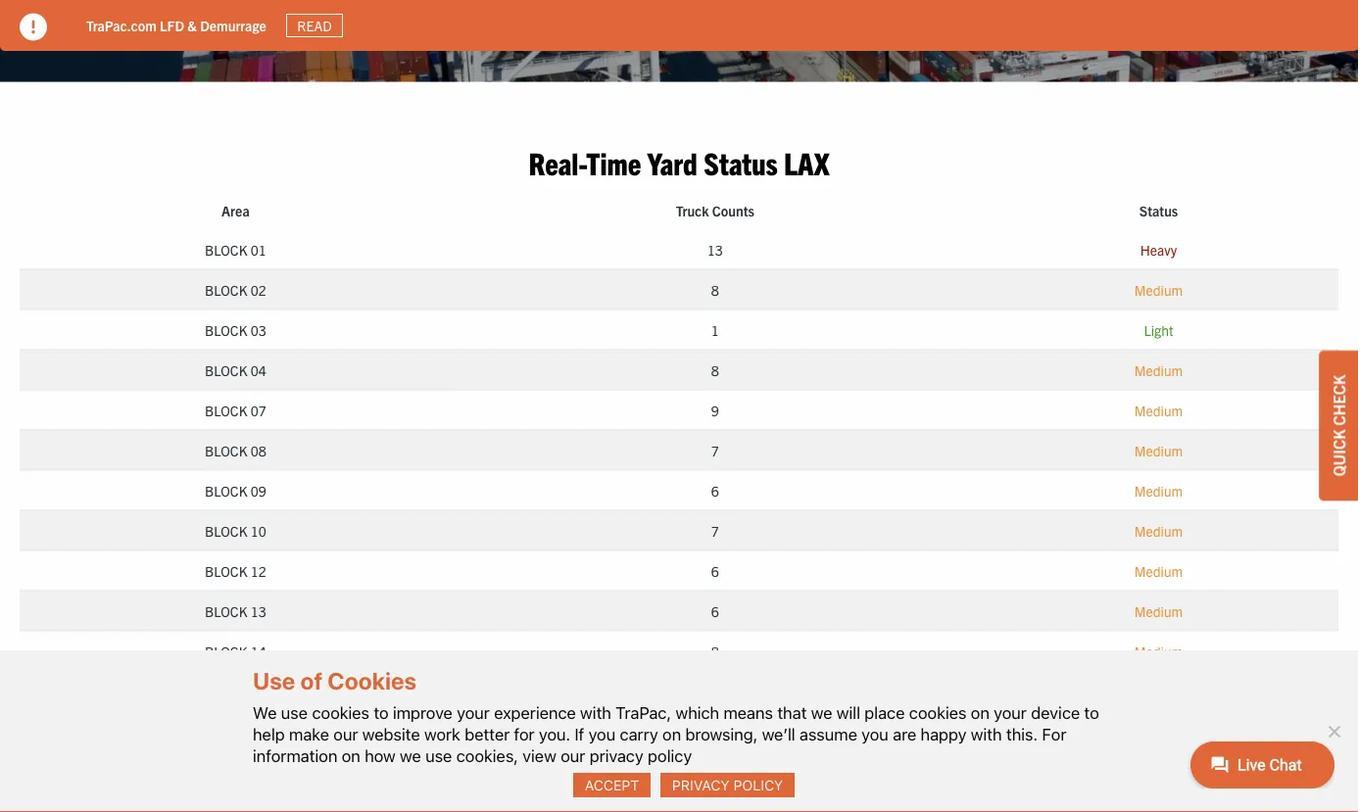Task type: locate. For each thing, give the bounding box(es) containing it.
13 down truck counts
[[707, 241, 723, 258]]

1 horizontal spatial we
[[811, 703, 832, 722]]

block 09
[[205, 482, 266, 499]]

0 horizontal spatial you
[[589, 724, 616, 744]]

3 block from the top
[[205, 321, 247, 339]]

15
[[251, 683, 266, 700]]

3 medium from the top
[[1134, 401, 1183, 419]]

0 horizontal spatial to
[[374, 703, 389, 722]]

9 block from the top
[[205, 562, 247, 580]]

1 horizontal spatial 13
[[707, 241, 723, 258]]

0 horizontal spatial 13
[[251, 602, 266, 620]]

use of cookies we use cookies to improve your experience with trapac, which means that we will place cookies on your device to help make our website work better for you. if you carry on browsing, we'll assume you are happy with this. for information on how we use cookies, view our privacy policy
[[253, 667, 1099, 766]]

on left how
[[342, 746, 360, 766]]

1 medium from the top
[[1134, 281, 1183, 299]]

7 block from the top
[[205, 482, 247, 499]]

block for block 17
[[205, 763, 247, 781]]

block for block 09
[[205, 482, 247, 499]]

0 vertical spatial on
[[971, 703, 990, 722]]

our
[[334, 724, 358, 744], [561, 746, 585, 766]]

that
[[777, 703, 807, 722]]

8 down which
[[711, 723, 719, 741]]

8 up which
[[711, 643, 719, 660]]

0 vertical spatial use
[[281, 703, 308, 722]]

0 horizontal spatial we
[[400, 746, 421, 766]]

block for block 10
[[205, 522, 247, 540]]

2 you from the left
[[862, 724, 889, 744]]

medium for block 02
[[1134, 281, 1183, 299]]

block up block 14
[[205, 602, 247, 620]]

0 vertical spatial 13
[[707, 241, 723, 258]]

medium for block 04
[[1134, 361, 1183, 379]]

block left 07
[[205, 401, 247, 419]]

block for block 13
[[205, 602, 247, 620]]

light
[[1144, 321, 1174, 339]]

4 medium from the top
[[1134, 442, 1183, 459]]

we down website
[[400, 746, 421, 766]]

1 8 from the top
[[711, 281, 719, 299]]

17
[[251, 763, 266, 781]]

real-
[[529, 142, 586, 181]]

8 up the 9
[[711, 361, 719, 379]]

0 vertical spatial status
[[704, 142, 778, 181]]

2 block from the top
[[205, 281, 247, 299]]

block for block 08
[[205, 442, 247, 459]]

cookies up "make"
[[312, 703, 369, 722]]

your up better
[[457, 703, 490, 722]]

1 horizontal spatial to
[[1084, 703, 1099, 722]]

3 6 from the top
[[711, 602, 719, 620]]

8 up 1
[[711, 281, 719, 299]]

cookies up happy
[[909, 703, 967, 722]]

device
[[1031, 703, 1080, 722]]

happy
[[921, 724, 967, 744]]

8 medium from the top
[[1134, 602, 1183, 620]]

1 horizontal spatial your
[[994, 703, 1027, 722]]

read link
[[286, 14, 343, 37]]

6 medium from the top
[[1134, 522, 1183, 540]]

block left 14
[[205, 643, 247, 660]]

0 horizontal spatial with
[[580, 703, 611, 722]]

2 7 from the top
[[711, 522, 719, 540]]

12 block from the top
[[205, 683, 247, 700]]

make
[[289, 724, 329, 744]]

03
[[251, 321, 266, 339]]

status
[[704, 142, 778, 181], [1139, 202, 1178, 219]]

real-time yard status lax
[[529, 142, 830, 181]]

use down work
[[425, 746, 452, 766]]

1 horizontal spatial status
[[1139, 202, 1178, 219]]

counts
[[712, 202, 755, 219]]

1 to from the left
[[374, 703, 389, 722]]

we
[[253, 703, 277, 722]]

6 for block 13
[[711, 602, 719, 620]]

policy
[[648, 746, 692, 766]]

1 cookies from the left
[[312, 703, 369, 722]]

our right "make"
[[334, 724, 358, 744]]

0 horizontal spatial cookies
[[312, 703, 369, 722]]

will
[[837, 703, 860, 722]]

carry
[[620, 724, 658, 744]]

use
[[281, 703, 308, 722], [425, 746, 452, 766]]

to right device
[[1084, 703, 1099, 722]]

you.
[[539, 724, 570, 744]]

1 vertical spatial 6
[[711, 562, 719, 580]]

1 7 from the top
[[711, 442, 719, 459]]

block left 09
[[205, 482, 247, 499]]

7 for block 08
[[711, 442, 719, 459]]

on up policy
[[662, 724, 681, 744]]

cookies
[[328, 667, 417, 694]]

6
[[711, 482, 719, 499], [711, 562, 719, 580], [711, 602, 719, 620]]

on left device
[[971, 703, 990, 722]]

block 10
[[205, 522, 266, 540]]

block left 17
[[205, 763, 247, 781]]

1 vertical spatial 7
[[711, 522, 719, 540]]

medium for block 13
[[1134, 602, 1183, 620]]

4 8 from the top
[[711, 723, 719, 741]]

1 horizontal spatial our
[[561, 746, 585, 766]]

we up assume
[[811, 703, 832, 722]]

you
[[589, 724, 616, 744], [862, 724, 889, 744]]

you down place
[[862, 724, 889, 744]]

8 for block 16
[[711, 723, 719, 741]]

1 horizontal spatial cookies
[[909, 703, 967, 722]]

2 cookies from the left
[[909, 703, 967, 722]]

block for block 03
[[205, 321, 247, 339]]

0 horizontal spatial your
[[457, 703, 490, 722]]

block left 08
[[205, 442, 247, 459]]

status up heavy on the top right of the page
[[1139, 202, 1178, 219]]

trapac.com lfd & demurrage
[[86, 16, 266, 34]]

1 horizontal spatial with
[[971, 724, 1002, 744]]

browsing,
[[685, 724, 758, 744]]

1 vertical spatial on
[[662, 724, 681, 744]]

1 vertical spatial use
[[425, 746, 452, 766]]

use
[[253, 667, 295, 694]]

block for block 07
[[205, 401, 247, 419]]

2 horizontal spatial on
[[971, 703, 990, 722]]

place
[[865, 703, 905, 722]]

1 vertical spatial 12
[[707, 763, 723, 781]]

0 vertical spatial our
[[334, 724, 358, 744]]

1 vertical spatial our
[[561, 746, 585, 766]]

quick check link
[[1319, 351, 1358, 501]]

cookies
[[312, 703, 369, 722], [909, 703, 967, 722]]

website
[[362, 724, 420, 744]]

with up if
[[580, 703, 611, 722]]

10
[[251, 522, 266, 540]]

block
[[205, 241, 247, 258], [205, 281, 247, 299], [205, 321, 247, 339], [205, 361, 247, 379], [205, 401, 247, 419], [205, 442, 247, 459], [205, 482, 247, 499], [205, 522, 247, 540], [205, 562, 247, 580], [205, 602, 247, 620], [205, 643, 247, 660], [205, 683, 247, 700], [205, 723, 247, 741], [205, 763, 247, 781]]

view
[[523, 746, 556, 766]]

block left 04
[[205, 361, 247, 379]]

which
[[676, 703, 719, 722]]

8 for block 14
[[711, 643, 719, 660]]

your
[[457, 703, 490, 722], [994, 703, 1027, 722]]

quick
[[1329, 430, 1348, 477]]

&
[[188, 16, 197, 34]]

3 8 from the top
[[711, 643, 719, 660]]

block left 10
[[205, 522, 247, 540]]

medium
[[1134, 281, 1183, 299], [1134, 361, 1183, 379], [1134, 401, 1183, 419], [1134, 442, 1183, 459], [1134, 482, 1183, 499], [1134, 522, 1183, 540], [1134, 562, 1183, 580], [1134, 602, 1183, 620], [1134, 643, 1183, 660]]

to
[[374, 703, 389, 722], [1084, 703, 1099, 722]]

block left 16
[[205, 723, 247, 741]]

1 horizontal spatial you
[[862, 724, 889, 744]]

we
[[811, 703, 832, 722], [400, 746, 421, 766]]

5 block from the top
[[205, 401, 247, 419]]

2 vertical spatial on
[[342, 746, 360, 766]]

means
[[724, 703, 773, 722]]

medium for block 08
[[1134, 442, 1183, 459]]

block left 02
[[205, 281, 247, 299]]

truck counts
[[676, 202, 755, 219]]

0 vertical spatial 6
[[711, 482, 719, 499]]

2 8 from the top
[[711, 361, 719, 379]]

area
[[221, 202, 250, 219]]

our down if
[[561, 746, 585, 766]]

block up block 13
[[205, 562, 247, 580]]

with left this.
[[971, 724, 1002, 744]]

policy
[[733, 777, 783, 794]]

block for block 16
[[205, 723, 247, 741]]

7 medium from the top
[[1134, 562, 1183, 580]]

1 6 from the top
[[711, 482, 719, 499]]

medium for block 10
[[1134, 522, 1183, 540]]

yard
[[647, 142, 698, 181]]

block left 03
[[205, 321, 247, 339]]

with
[[580, 703, 611, 722], [971, 724, 1002, 744]]

of
[[300, 667, 323, 694]]

on
[[971, 703, 990, 722], [662, 724, 681, 744], [342, 746, 360, 766]]

2 medium from the top
[[1134, 361, 1183, 379]]

1 horizontal spatial 12
[[707, 763, 723, 781]]

0 horizontal spatial use
[[281, 703, 308, 722]]

0 horizontal spatial 12
[[251, 562, 266, 580]]

7 for block 10
[[711, 522, 719, 540]]

1 block from the top
[[205, 241, 247, 258]]

9 medium from the top
[[1134, 643, 1183, 660]]

13 up 14
[[251, 602, 266, 620]]

7
[[711, 442, 719, 459], [711, 522, 719, 540]]

4 block from the top
[[205, 361, 247, 379]]

you right if
[[589, 724, 616, 744]]

14 block from the top
[[205, 763, 247, 781]]

13
[[707, 241, 723, 258], [251, 602, 266, 620]]

5 medium from the top
[[1134, 482, 1183, 499]]

8
[[711, 281, 719, 299], [711, 361, 719, 379], [711, 643, 719, 660], [711, 723, 719, 741]]

10 block from the top
[[205, 602, 247, 620]]

2 vertical spatial 6
[[711, 602, 719, 620]]

6 block from the top
[[205, 442, 247, 459]]

check
[[1329, 375, 1348, 426]]

2 6 from the top
[[711, 562, 719, 580]]

information
[[253, 746, 337, 766]]

block left 15 at the left of page
[[205, 683, 247, 700]]

demurrage
[[200, 16, 266, 34]]

0 horizontal spatial our
[[334, 724, 358, 744]]

block left 01
[[205, 241, 247, 258]]

0 horizontal spatial status
[[704, 142, 778, 181]]

8 block from the top
[[205, 522, 247, 540]]

use up "make"
[[281, 703, 308, 722]]

11 block from the top
[[205, 643, 247, 660]]

13 block from the top
[[205, 723, 247, 741]]

to up website
[[374, 703, 389, 722]]

0 vertical spatial we
[[811, 703, 832, 722]]

12 down browsing, on the right bottom of the page
[[707, 763, 723, 781]]

status up counts
[[704, 142, 778, 181]]

solid image
[[20, 13, 47, 41]]

0 vertical spatial 7
[[711, 442, 719, 459]]

your up this.
[[994, 703, 1027, 722]]

1 vertical spatial status
[[1139, 202, 1178, 219]]

block 12
[[205, 562, 266, 580]]

lax
[[784, 142, 830, 181]]

for
[[1042, 724, 1067, 744]]

12 down 10
[[251, 562, 266, 580]]

block 17
[[205, 763, 266, 781]]

improve
[[393, 703, 453, 722]]



Task type: vqa. For each thing, say whether or not it's contained in the screenshot.
use
yes



Task type: describe. For each thing, give the bounding box(es) containing it.
privacy policy
[[672, 777, 783, 794]]

we'll
[[762, 724, 795, 744]]

08
[[251, 442, 266, 459]]

are
[[893, 724, 916, 744]]

time
[[586, 142, 641, 181]]

trapac,
[[616, 703, 671, 722]]

block 03
[[205, 321, 266, 339]]

block 04
[[205, 361, 266, 379]]

how
[[365, 746, 396, 766]]

accept link
[[573, 773, 651, 798]]

14
[[251, 643, 266, 660]]

8 for block 04
[[711, 361, 719, 379]]

block for block 14
[[205, 643, 247, 660]]

09
[[251, 482, 266, 499]]

block 07
[[205, 401, 266, 419]]

6 for block 09
[[711, 482, 719, 499]]

1 horizontal spatial on
[[662, 724, 681, 744]]

assume
[[800, 724, 857, 744]]

0 vertical spatial 12
[[251, 562, 266, 580]]

1 horizontal spatial use
[[425, 746, 452, 766]]

medium for block 12
[[1134, 562, 1183, 580]]

medium for block 09
[[1134, 482, 1183, 499]]

this.
[[1006, 724, 1038, 744]]

heavy
[[1140, 241, 1177, 258]]

work
[[424, 724, 460, 744]]

0 vertical spatial with
[[580, 703, 611, 722]]

9
[[711, 401, 719, 419]]

block for block 02
[[205, 281, 247, 299]]

01
[[251, 241, 266, 258]]

block 16
[[205, 723, 266, 741]]

quick check
[[1329, 375, 1348, 477]]

privacy policy link
[[661, 773, 795, 798]]

block 08
[[205, 442, 266, 459]]

block for block 15
[[205, 683, 247, 700]]

2 your from the left
[[994, 703, 1027, 722]]

medium for block 07
[[1134, 401, 1183, 419]]

1 vertical spatial with
[[971, 724, 1002, 744]]

lfd
[[160, 16, 184, 34]]

better
[[465, 724, 510, 744]]

1 your from the left
[[457, 703, 490, 722]]

0 horizontal spatial on
[[342, 746, 360, 766]]

no image
[[1324, 722, 1344, 741]]

trapac.com
[[86, 16, 157, 34]]

1
[[711, 321, 719, 339]]

truck
[[676, 202, 709, 219]]

if
[[575, 724, 584, 744]]

2 to from the left
[[1084, 703, 1099, 722]]

block 01
[[205, 241, 266, 258]]

1 you from the left
[[589, 724, 616, 744]]

07
[[251, 401, 266, 419]]

block 13
[[205, 602, 266, 620]]

privacy
[[672, 777, 730, 794]]

block for block 01
[[205, 241, 247, 258]]

experience
[[494, 703, 576, 722]]

02
[[251, 281, 266, 299]]

privacy
[[590, 746, 644, 766]]

read
[[297, 17, 332, 34]]

block for block 12
[[205, 562, 247, 580]]

8 for block 02
[[711, 281, 719, 299]]

block 02
[[205, 281, 266, 299]]

16
[[251, 723, 266, 741]]

accept
[[585, 777, 639, 794]]

1 vertical spatial 13
[[251, 602, 266, 620]]

block for block 04
[[205, 361, 247, 379]]

1 vertical spatial we
[[400, 746, 421, 766]]

04
[[251, 361, 266, 379]]

block 15
[[205, 683, 266, 700]]

cookies,
[[456, 746, 518, 766]]

medium for block 14
[[1134, 643, 1183, 660]]

block 14
[[205, 643, 266, 660]]

for
[[514, 724, 535, 744]]

help
[[253, 724, 285, 744]]

6 for block 12
[[711, 562, 719, 580]]



